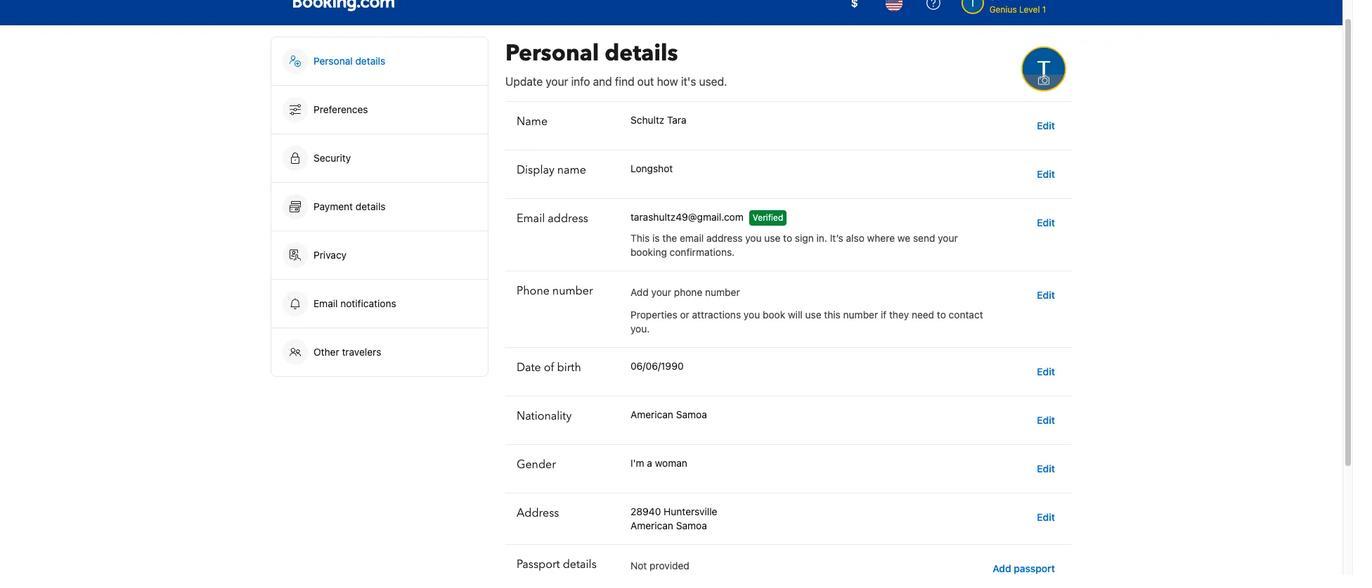 Task type: locate. For each thing, give the bounding box(es) containing it.
0 horizontal spatial address
[[548, 211, 588, 226]]

to
[[783, 232, 793, 244], [937, 309, 946, 321]]

add up properties
[[631, 286, 649, 298]]

details for passport details
[[563, 557, 597, 572]]

personal for personal details update your info and find out how it's used.
[[506, 38, 599, 69]]

2 horizontal spatial your
[[938, 232, 958, 244]]

address
[[548, 211, 588, 226], [707, 232, 743, 244]]

email notifications link
[[271, 280, 488, 328]]

8 edit from the top
[[1037, 511, 1055, 523]]

address
[[517, 506, 559, 521]]

2 samoa from the top
[[676, 520, 707, 532]]

edit button for date of birth
[[1032, 359, 1061, 385]]

address down name
[[548, 211, 588, 226]]

add
[[631, 286, 649, 298], [993, 563, 1012, 574]]

use right will
[[805, 309, 822, 321]]

8 edit button from the top
[[1032, 505, 1061, 530]]

your inside personal details update your info and find out how it's used.
[[546, 75, 568, 88]]

1 vertical spatial use
[[805, 309, 822, 321]]

0 vertical spatial email
[[517, 211, 545, 226]]

2 american from the top
[[631, 520, 674, 532]]

and
[[593, 75, 612, 88]]

to right need
[[937, 309, 946, 321]]

4 edit from the top
[[1037, 289, 1055, 301]]

1 horizontal spatial your
[[651, 286, 672, 298]]

date of birth
[[517, 360, 581, 375]]

it's
[[830, 232, 844, 244]]

will
[[788, 309, 803, 321]]

0 horizontal spatial your
[[546, 75, 568, 88]]

5 edit button from the top
[[1032, 359, 1061, 385]]

payment details
[[314, 200, 388, 212]]

1 vertical spatial email
[[314, 297, 338, 309]]

1 horizontal spatial email
[[517, 211, 545, 226]]

this
[[824, 309, 841, 321]]

a
[[647, 457, 653, 469]]

1 vertical spatial your
[[938, 232, 958, 244]]

4 edit button from the top
[[1032, 283, 1061, 308]]

06/06/1990
[[631, 360, 684, 372]]

use for phone number
[[805, 309, 822, 321]]

you
[[745, 232, 762, 244], [744, 309, 760, 321]]

to left sign
[[783, 232, 793, 244]]

personal details update your info and find out how it's used.
[[506, 38, 727, 88]]

personal details
[[314, 55, 385, 67]]

personal inside personal details update your info and find out how it's used.
[[506, 38, 599, 69]]

7 edit from the top
[[1037, 463, 1055, 475]]

use inside this is the email address you use to sign in. it's also where we send your booking confirmations.
[[765, 232, 781, 244]]

phone
[[517, 283, 550, 299]]

i'm
[[631, 457, 645, 469]]

1 vertical spatial samoa
[[676, 520, 707, 532]]

american down 28940
[[631, 520, 674, 532]]

1 samoa from the top
[[676, 409, 707, 420]]

out
[[638, 75, 654, 88]]

1 vertical spatial american
[[631, 520, 674, 532]]

your right send
[[938, 232, 958, 244]]

or
[[680, 309, 690, 321]]

travelers
[[342, 346, 381, 358]]

0 vertical spatial to
[[783, 232, 793, 244]]

0 vertical spatial address
[[548, 211, 588, 226]]

edit button for gender
[[1032, 456, 1061, 482]]

personal
[[506, 38, 599, 69], [314, 55, 353, 67]]

edit for display name
[[1037, 168, 1055, 180]]

other
[[314, 346, 339, 358]]

your
[[546, 75, 568, 88], [938, 232, 958, 244], [651, 286, 672, 298]]

edit button for name
[[1032, 113, 1061, 139]]

add inside add passport "dropdown button"
[[993, 563, 1012, 574]]

7 edit button from the top
[[1032, 456, 1061, 482]]

0 horizontal spatial email
[[314, 297, 338, 309]]

6 edit button from the top
[[1032, 408, 1061, 433]]

details right passport
[[563, 557, 597, 572]]

how
[[657, 75, 678, 88]]

personal for personal details
[[314, 55, 353, 67]]

american samoa
[[631, 409, 707, 420]]

email left notifications
[[314, 297, 338, 309]]

number left if
[[843, 309, 878, 321]]

personal up update
[[506, 38, 599, 69]]

update
[[506, 75, 543, 88]]

booking
[[631, 246, 667, 258]]

date
[[517, 360, 541, 375]]

level
[[1020, 4, 1040, 15]]

1 vertical spatial to
[[937, 309, 946, 321]]

0 vertical spatial samoa
[[676, 409, 707, 420]]

they
[[889, 309, 909, 321]]

1 horizontal spatial address
[[707, 232, 743, 244]]

american up a
[[631, 409, 674, 420]]

2 horizontal spatial number
[[843, 309, 878, 321]]

this
[[631, 232, 650, 244]]

5 edit from the top
[[1037, 366, 1055, 378]]

to inside 'properties or attractions you book will use this number if they need to contact you.'
[[937, 309, 946, 321]]

2 edit button from the top
[[1032, 162, 1061, 187]]

0 vertical spatial use
[[765, 232, 781, 244]]

1 horizontal spatial personal
[[506, 38, 599, 69]]

edit
[[1037, 120, 1055, 131], [1037, 168, 1055, 180], [1037, 217, 1055, 229], [1037, 289, 1055, 301], [1037, 366, 1055, 378], [1037, 414, 1055, 426], [1037, 463, 1055, 475], [1037, 511, 1055, 523]]

details right 'payment'
[[356, 200, 386, 212]]

details
[[605, 38, 678, 69], [355, 55, 385, 67], [356, 200, 386, 212], [563, 557, 597, 572]]

samoa up woman
[[676, 409, 707, 420]]

3 edit button from the top
[[1032, 210, 1061, 236]]

1 edit button from the top
[[1032, 113, 1061, 139]]

your up properties
[[651, 286, 672, 298]]

use for email address
[[765, 232, 781, 244]]

number inside 'properties or attractions you book will use this number if they need to contact you.'
[[843, 309, 878, 321]]

1 vertical spatial you
[[744, 309, 760, 321]]

edit for phone number
[[1037, 289, 1055, 301]]

samoa down huntersville
[[676, 520, 707, 532]]

use
[[765, 232, 781, 244], [805, 309, 822, 321]]

find
[[615, 75, 635, 88]]

1 vertical spatial add
[[993, 563, 1012, 574]]

0 horizontal spatial use
[[765, 232, 781, 244]]

sign
[[795, 232, 814, 244]]

attractions
[[692, 309, 741, 321]]

1 edit from the top
[[1037, 120, 1055, 131]]

confirmations.
[[670, 246, 735, 258]]

0 horizontal spatial number
[[553, 283, 593, 299]]

you down the verified
[[745, 232, 762, 244]]

other travelers
[[314, 346, 381, 358]]

used.
[[699, 75, 727, 88]]

notifications
[[341, 297, 396, 309]]

number right 'phone'
[[553, 283, 593, 299]]

you left book
[[744, 309, 760, 321]]

email
[[517, 211, 545, 226], [314, 297, 338, 309]]

28940
[[631, 506, 661, 518]]

2 vertical spatial your
[[651, 286, 672, 298]]

other travelers link
[[271, 328, 488, 376]]

details inside personal details update your info and find out how it's used.
[[605, 38, 678, 69]]

personal up preferences
[[314, 55, 353, 67]]

number up attractions
[[705, 286, 740, 298]]

you inside this is the email address you use to sign in. it's also where we send your booking confirmations.
[[745, 232, 762, 244]]

1 horizontal spatial add
[[993, 563, 1012, 574]]

0 vertical spatial add
[[631, 286, 649, 298]]

2 edit from the top
[[1037, 168, 1055, 180]]

address up confirmations.
[[707, 232, 743, 244]]

details up preferences link
[[355, 55, 385, 67]]

0 horizontal spatial to
[[783, 232, 793, 244]]

genius level 1 button
[[956, 0, 1055, 19]]

email down the display
[[517, 211, 545, 226]]

1 horizontal spatial use
[[805, 309, 822, 321]]

edit button
[[1032, 113, 1061, 139], [1032, 162, 1061, 187], [1032, 210, 1061, 236], [1032, 283, 1061, 308], [1032, 359, 1061, 385], [1032, 408, 1061, 433], [1032, 456, 1061, 482], [1032, 505, 1061, 530]]

0 vertical spatial american
[[631, 409, 674, 420]]

not
[[631, 560, 647, 572]]

1 horizontal spatial to
[[937, 309, 946, 321]]

0 vertical spatial you
[[745, 232, 762, 244]]

samoa
[[676, 409, 707, 420], [676, 520, 707, 532]]

security link
[[271, 134, 488, 182]]

details up out
[[605, 38, 678, 69]]

28940 huntersville american samoa
[[631, 506, 718, 532]]

0 horizontal spatial personal
[[314, 55, 353, 67]]

edit for nationality
[[1037, 414, 1055, 426]]

your left info
[[546, 75, 568, 88]]

6 edit from the top
[[1037, 414, 1055, 426]]

use down the verified
[[765, 232, 781, 244]]

1 vertical spatial address
[[707, 232, 743, 244]]

add left passport in the bottom of the page
[[993, 563, 1012, 574]]

0 horizontal spatial add
[[631, 286, 649, 298]]

edit for date of birth
[[1037, 366, 1055, 378]]

american inside 28940 huntersville american samoa
[[631, 520, 674, 532]]

3 edit from the top
[[1037, 217, 1055, 229]]

details for personal details update your info and find out how it's used.
[[605, 38, 678, 69]]

0 vertical spatial your
[[546, 75, 568, 88]]

edit for gender
[[1037, 463, 1055, 475]]

use inside 'properties or attractions you book will use this number if they need to contact you.'
[[805, 309, 822, 321]]

number
[[553, 283, 593, 299], [705, 286, 740, 298], [843, 309, 878, 321]]



Task type: describe. For each thing, give the bounding box(es) containing it.
passport
[[1014, 563, 1055, 574]]

edit button for display name
[[1032, 162, 1061, 187]]

1
[[1043, 4, 1047, 15]]

the
[[663, 232, 677, 244]]

name
[[517, 114, 548, 129]]

email
[[680, 232, 704, 244]]

samoa inside 28940 huntersville american samoa
[[676, 520, 707, 532]]

where
[[867, 232, 895, 244]]

email for email notifications
[[314, 297, 338, 309]]

if
[[881, 309, 887, 321]]

edit for name
[[1037, 120, 1055, 131]]

schultz
[[631, 114, 665, 126]]

you inside 'properties or attractions you book will use this number if they need to contact you.'
[[744, 309, 760, 321]]

add your phone number
[[631, 286, 740, 298]]

payment details link
[[271, 183, 488, 231]]

add for add passport
[[993, 563, 1012, 574]]

security
[[314, 152, 351, 164]]

nationality
[[517, 409, 572, 424]]

privacy
[[314, 249, 347, 261]]

privacy link
[[271, 231, 488, 279]]

it's
[[681, 75, 696, 88]]

longshot
[[631, 162, 673, 174]]

to inside this is the email address you use to sign in. it's also where we send your booking confirmations.
[[783, 232, 793, 244]]

phone
[[674, 286, 703, 298]]

passport
[[517, 557, 560, 572]]

add for add your phone number
[[631, 286, 649, 298]]

we
[[898, 232, 911, 244]]

gender
[[517, 457, 556, 473]]

1 american from the top
[[631, 409, 674, 420]]

edit button for nationality
[[1032, 408, 1061, 433]]

display name
[[517, 162, 586, 178]]

tarashultz49@gmail.com
[[631, 211, 744, 223]]

email address
[[517, 211, 588, 226]]

email notifications
[[314, 297, 396, 309]]

book
[[763, 309, 786, 321]]

tara
[[667, 114, 687, 126]]

in.
[[817, 232, 828, 244]]

properties
[[631, 309, 678, 321]]

details for payment details
[[356, 200, 386, 212]]

verified
[[753, 212, 783, 223]]

woman
[[655, 457, 688, 469]]

not provided
[[631, 560, 690, 572]]

edit for email address
[[1037, 217, 1055, 229]]

email for email address
[[517, 211, 545, 226]]

is
[[653, 232, 660, 244]]

schultz tara
[[631, 114, 687, 126]]

name
[[557, 162, 586, 178]]

this is the email address you use to sign in. it's also where we send your booking confirmations.
[[631, 232, 958, 258]]

1 horizontal spatial number
[[705, 286, 740, 298]]

send
[[913, 232, 935, 244]]

payment
[[314, 200, 353, 212]]

add passport
[[993, 563, 1055, 574]]

need
[[912, 309, 935, 321]]

also
[[846, 232, 865, 244]]

genius level 1
[[990, 4, 1047, 15]]

personal details link
[[271, 37, 488, 85]]

edit button for address
[[1032, 505, 1061, 530]]

genius
[[990, 4, 1017, 15]]

edit for address
[[1037, 511, 1055, 523]]

edit button for email address
[[1032, 210, 1061, 236]]

of
[[544, 360, 554, 375]]

contact
[[949, 309, 983, 321]]

edit button for phone number
[[1032, 283, 1061, 308]]

passport details
[[517, 557, 597, 572]]

huntersville
[[664, 506, 718, 518]]

properties or attractions you book will use this number if they need to contact you.
[[631, 309, 983, 335]]

display
[[517, 162, 555, 178]]

address inside this is the email address you use to sign in. it's also where we send your booking confirmations.
[[707, 232, 743, 244]]

i'm a woman
[[631, 457, 688, 469]]

preferences
[[314, 103, 368, 115]]

provided
[[650, 560, 690, 572]]

phone number
[[517, 283, 593, 299]]

preferences link
[[271, 86, 488, 134]]

details for personal details
[[355, 55, 385, 67]]

your inside this is the email address you use to sign in. it's also where we send your booking confirmations.
[[938, 232, 958, 244]]

birth
[[557, 360, 581, 375]]

you.
[[631, 323, 650, 335]]

add passport button
[[987, 556, 1061, 575]]

info
[[571, 75, 590, 88]]



Task type: vqa. For each thing, say whether or not it's contained in the screenshot.


